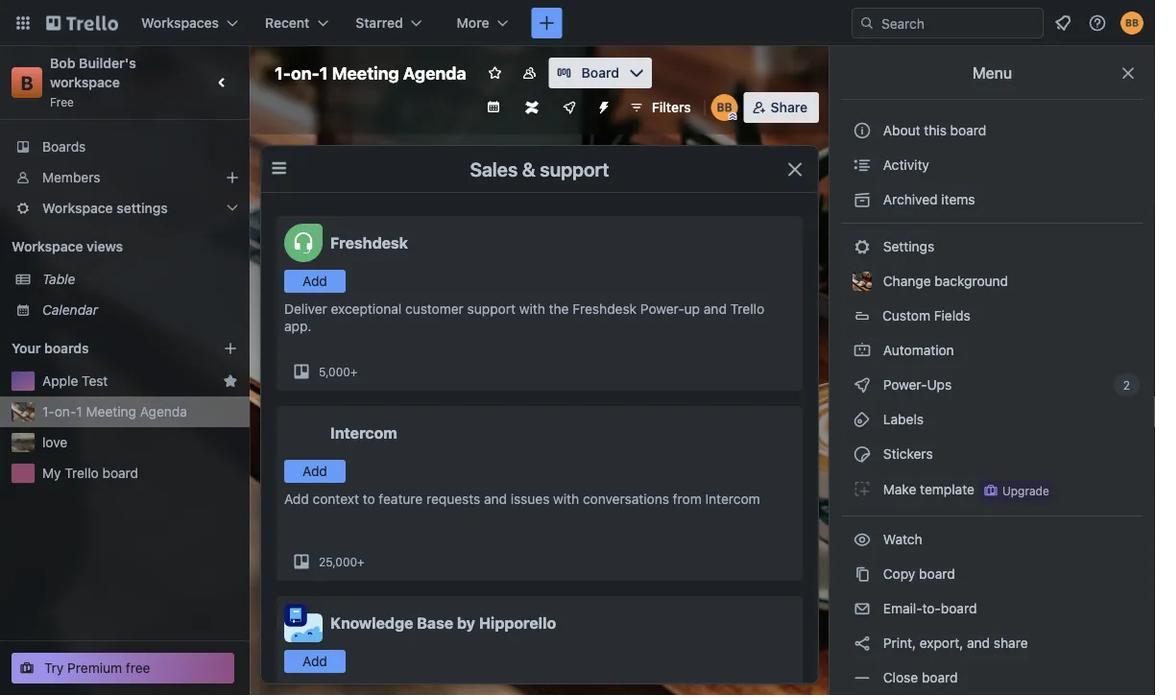 Task type: describe. For each thing, give the bounding box(es) containing it.
5,000
[[319, 365, 350, 378]]

1 vertical spatial power-
[[884, 377, 928, 393]]

share
[[994, 635, 1028, 651]]

copy
[[884, 566, 916, 582]]

add context to feature requests and issues with conversations from intercom
[[284, 491, 760, 507]]

filters button
[[623, 92, 697, 123]]

meeting inside text box
[[332, 62, 399, 83]]

watch
[[880, 532, 927, 548]]

sm image for make template
[[853, 479, 872, 499]]

to
[[363, 491, 375, 507]]

members link
[[0, 162, 250, 193]]

☰ link
[[269, 152, 289, 179]]

premium
[[67, 660, 122, 676]]

add for knowledge base by hipporello
[[303, 654, 327, 670]]

apple test link
[[42, 372, 215, 391]]

automation
[[880, 342, 955, 358]]

knowledge base by hipporello
[[330, 614, 556, 633]]

sm image for watch
[[853, 530, 872, 549]]

try
[[44, 660, 64, 676]]

workspace
[[50, 74, 120, 90]]

workspace navigation collapse icon image
[[209, 69, 236, 96]]

your boards
[[12, 341, 89, 356]]

1 vertical spatial 1
[[76, 404, 82, 420]]

settings
[[117, 200, 168, 216]]

watch link
[[842, 525, 1144, 555]]

sm image for activity
[[853, 156, 872, 175]]

export,
[[920, 635, 964, 651]]

0 horizontal spatial trello
[[65, 465, 99, 481]]

add for freshdesk
[[303, 273, 327, 289]]

your boards with 4 items element
[[12, 337, 194, 360]]

your
[[12, 341, 41, 356]]

recent
[[265, 15, 310, 31]]

the
[[549, 301, 569, 317]]

calendar link
[[42, 301, 238, 320]]

Board name text field
[[265, 58, 476, 88]]

freshdesk inside 'deliver exceptional customer support with the freshdesk power-up and trello app.'
[[573, 301, 637, 317]]

app.
[[284, 318, 311, 334]]

1 vertical spatial intercom
[[706, 491, 760, 507]]

+ for freshdesk
[[350, 365, 358, 378]]

board down export,
[[922, 670, 958, 686]]

labels
[[880, 412, 924, 427]]

share button
[[744, 92, 819, 123]]

board for this
[[951, 122, 987, 138]]

workspace for workspace views
[[12, 239, 83, 255]]

archived items link
[[842, 184, 1144, 215]]

calendar
[[42, 302, 98, 318]]

board button
[[549, 58, 652, 88]]

more button
[[445, 8, 520, 38]]

add button for knowledge base by hipporello
[[284, 650, 346, 673]]

try premium free
[[44, 660, 150, 676]]

search image
[[860, 15, 875, 31]]

workspace views
[[12, 239, 123, 255]]

0 vertical spatial bob builder (bobbuilder40) image
[[1121, 12, 1144, 35]]

email-to-board
[[880, 601, 977, 617]]

builder's
[[79, 55, 136, 71]]

star or unstar board image
[[488, 65, 503, 81]]

trello inside 'deliver exceptional customer support with the freshdesk power-up and trello app.'
[[731, 301, 765, 317]]

views
[[87, 239, 123, 255]]

power-ups
[[880, 377, 956, 393]]

on- inside 1-on-1 meeting agenda link
[[55, 404, 76, 420]]

primary element
[[0, 0, 1156, 46]]

custom fields
[[883, 308, 971, 324]]

apple
[[42, 373, 78, 389]]

fields
[[934, 308, 971, 324]]

workspace settings button
[[0, 193, 250, 224]]

requests
[[427, 491, 481, 507]]

share
[[771, 99, 808, 115]]

on- inside 1-on-1 meeting agenda text box
[[291, 62, 320, 83]]

workspace visible image
[[522, 65, 538, 81]]

add board image
[[223, 341, 238, 356]]

sm image for archived items
[[853, 190, 872, 209]]

love
[[42, 435, 67, 451]]

power- inside 'deliver exceptional customer support with the freshdesk power-up and trello app.'
[[641, 301, 685, 317]]

about
[[884, 122, 921, 138]]

and inside 'deliver exceptional customer support with the freshdesk power-up and trello app.'
[[704, 301, 727, 317]]

print,
[[884, 635, 916, 651]]

0 horizontal spatial bob builder (bobbuilder40) image
[[712, 94, 738, 121]]

starred button
[[344, 8, 434, 38]]

25,000
[[319, 555, 357, 569]]

my
[[42, 465, 61, 481]]

confluence icon image
[[525, 101, 539, 114]]

my trello board
[[42, 465, 138, 481]]

make template
[[880, 481, 975, 497]]

sm image for email-to-board
[[853, 599, 872, 619]]

sm image for labels
[[853, 410, 872, 429]]

archived items
[[880, 192, 976, 207]]

board for trello
[[102, 465, 138, 481]]

0 vertical spatial support
[[540, 158, 610, 180]]

deliver
[[284, 301, 327, 317]]

bob builder's workspace link
[[50, 55, 140, 90]]

feature
[[379, 491, 423, 507]]

sales
[[470, 158, 518, 180]]

0 notifications image
[[1052, 12, 1075, 35]]

archived
[[884, 192, 938, 207]]

sm image for power-ups
[[853, 376, 872, 395]]

stickers link
[[842, 439, 1144, 470]]

menu
[[973, 64, 1013, 82]]

to-
[[923, 601, 941, 617]]

apple test
[[42, 373, 108, 389]]

workspace for workspace settings
[[42, 200, 113, 216]]

add button for freshdesk
[[284, 270, 346, 293]]

sm image for stickers
[[853, 445, 872, 464]]

automation link
[[842, 335, 1144, 366]]

workspaces button
[[130, 8, 250, 38]]

items
[[942, 192, 976, 207]]

5,000 +
[[319, 365, 358, 378]]

more
[[457, 15, 489, 31]]



Task type: locate. For each thing, give the bounding box(es) containing it.
5 sm image from the top
[[853, 445, 872, 464]]

sales & support
[[470, 158, 610, 180]]

8 sm image from the top
[[853, 599, 872, 619]]

upgrade button
[[980, 479, 1054, 502]]

0 vertical spatial trello
[[731, 301, 765, 317]]

sm image inside activity link
[[853, 156, 872, 175]]

and right up
[[704, 301, 727, 317]]

0 horizontal spatial with
[[520, 301, 545, 317]]

board
[[951, 122, 987, 138], [102, 465, 138, 481], [919, 566, 956, 582], [941, 601, 977, 617], [922, 670, 958, 686]]

add for intercom
[[303, 464, 327, 479]]

0 vertical spatial +
[[350, 365, 358, 378]]

trello right my
[[65, 465, 99, 481]]

1 horizontal spatial 1
[[320, 62, 328, 83]]

workspace settings
[[42, 200, 168, 216]]

bob builder (bobbuilder40) image right filters
[[712, 94, 738, 121]]

1 horizontal spatial with
[[553, 491, 579, 507]]

0 horizontal spatial intercom
[[330, 424, 398, 442]]

meeting down the starred
[[332, 62, 399, 83]]

1 sm image from the top
[[853, 156, 872, 175]]

2 sm image from the top
[[853, 190, 872, 209]]

make
[[884, 481, 917, 497]]

with right issues
[[553, 491, 579, 507]]

0 vertical spatial with
[[520, 301, 545, 317]]

1-on-1 meeting agenda link
[[42, 403, 238, 422]]

1 horizontal spatial and
[[704, 301, 727, 317]]

test
[[82, 373, 108, 389]]

sm image inside automation 'link'
[[853, 341, 872, 360]]

board down love link
[[102, 465, 138, 481]]

close board link
[[842, 663, 1144, 694]]

sm image for automation
[[853, 341, 872, 360]]

boards link
[[0, 132, 250, 162]]

automation image
[[589, 92, 616, 119]]

1 vertical spatial freshdesk
[[573, 301, 637, 317]]

1 horizontal spatial agenda
[[403, 62, 467, 83]]

sm image
[[853, 237, 872, 256], [853, 376, 872, 395], [853, 530, 872, 549], [853, 669, 872, 688]]

workspace inside dropdown button
[[42, 200, 113, 216]]

meeting down "test"
[[86, 404, 136, 420]]

upgrade
[[1003, 484, 1050, 498]]

0 horizontal spatial freshdesk
[[330, 234, 408, 252]]

1 horizontal spatial bob builder (bobbuilder40) image
[[1121, 12, 1144, 35]]

labels link
[[842, 404, 1144, 435]]

agenda
[[403, 62, 467, 83], [140, 404, 187, 420]]

2 vertical spatial add button
[[284, 650, 346, 673]]

add button up deliver
[[284, 270, 346, 293]]

0 vertical spatial freshdesk
[[330, 234, 408, 252]]

members
[[42, 170, 100, 185]]

0 vertical spatial power-
[[641, 301, 685, 317]]

with inside 'deliver exceptional customer support with the freshdesk power-up and trello app.'
[[520, 301, 545, 317]]

bob builder's workspace free
[[50, 55, 140, 109]]

2
[[1124, 378, 1131, 392]]

1 vertical spatial bob builder (bobbuilder40) image
[[712, 94, 738, 121]]

0 horizontal spatial support
[[467, 301, 516, 317]]

2 sm image from the top
[[853, 376, 872, 395]]

board for to-
[[941, 601, 977, 617]]

1 down recent popup button
[[320, 62, 328, 83]]

1 vertical spatial +
[[357, 555, 365, 569]]

sm image left the watch
[[853, 530, 872, 549]]

trello
[[731, 301, 765, 317], [65, 465, 99, 481]]

+ for intercom
[[357, 555, 365, 569]]

print, export, and share
[[880, 635, 1028, 651]]

sm image inside labels link
[[853, 410, 872, 429]]

add button for intercom
[[284, 460, 346, 483]]

1 down apple test
[[76, 404, 82, 420]]

from
[[673, 491, 702, 507]]

1 horizontal spatial support
[[540, 158, 610, 180]]

0 horizontal spatial on-
[[55, 404, 76, 420]]

on- down recent popup button
[[291, 62, 320, 83]]

1 horizontal spatial intercom
[[706, 491, 760, 507]]

7 sm image from the top
[[853, 565, 872, 584]]

support
[[540, 158, 610, 180], [467, 301, 516, 317]]

sm image for print, export, and share
[[853, 634, 872, 653]]

0 horizontal spatial and
[[484, 491, 507, 507]]

1-on-1 meeting agenda inside text box
[[275, 62, 467, 83]]

0 vertical spatial 1
[[320, 62, 328, 83]]

sm image inside watch link
[[853, 530, 872, 549]]

about this board button
[[842, 115, 1144, 146]]

board inside button
[[951, 122, 987, 138]]

+
[[350, 365, 358, 378], [357, 555, 365, 569]]

deliver exceptional customer support with the freshdesk power-up and trello app.
[[284, 301, 765, 334]]

base
[[417, 614, 454, 633]]

meeting
[[332, 62, 399, 83], [86, 404, 136, 420]]

1 vertical spatial on-
[[55, 404, 76, 420]]

1-on-1 meeting agenda down the starred
[[275, 62, 467, 83]]

try premium free button
[[12, 653, 234, 684]]

calendar power-up image
[[486, 99, 501, 114]]

agenda left star or unstar board icon
[[403, 62, 467, 83]]

activity link
[[842, 150, 1144, 181]]

print, export, and share link
[[842, 628, 1144, 659]]

4 sm image from the top
[[853, 410, 872, 429]]

customer
[[405, 301, 464, 317]]

sm image left 'automation'
[[853, 341, 872, 360]]

1 vertical spatial trello
[[65, 465, 99, 481]]

sm image left the labels
[[853, 410, 872, 429]]

0 vertical spatial workspace
[[42, 200, 113, 216]]

0 vertical spatial agenda
[[403, 62, 467, 83]]

1 add button from the top
[[284, 270, 346, 293]]

workspace down members
[[42, 200, 113, 216]]

sm image left copy
[[853, 565, 872, 584]]

1 horizontal spatial power-
[[884, 377, 928, 393]]

sm image left email-
[[853, 599, 872, 619]]

workspace up "table"
[[12, 239, 83, 255]]

9 sm image from the top
[[853, 634, 872, 653]]

3 sm image from the top
[[853, 341, 872, 360]]

1 horizontal spatial meeting
[[332, 62, 399, 83]]

+ up knowledge at the left
[[357, 555, 365, 569]]

3 add button from the top
[[284, 650, 346, 673]]

☰
[[269, 152, 289, 179]]

custom
[[883, 308, 931, 324]]

conversations
[[583, 491, 669, 507]]

0 horizontal spatial 1
[[76, 404, 82, 420]]

with left the
[[520, 301, 545, 317]]

board up to-
[[919, 566, 956, 582]]

close board
[[880, 670, 958, 686]]

starred icon image
[[223, 374, 238, 389]]

boards
[[44, 341, 89, 356]]

1 vertical spatial 1-on-1 meeting agenda
[[42, 404, 187, 420]]

board up "print, export, and share"
[[941, 601, 977, 617]]

free
[[126, 660, 150, 676]]

3 sm image from the top
[[853, 530, 872, 549]]

1 horizontal spatial trello
[[731, 301, 765, 317]]

add button
[[284, 270, 346, 293], [284, 460, 346, 483], [284, 650, 346, 673]]

support inside 'deliver exceptional customer support with the freshdesk power-up and trello app.'
[[467, 301, 516, 317]]

table
[[42, 271, 75, 287]]

Search field
[[875, 9, 1043, 37]]

template
[[920, 481, 975, 497]]

filters
[[652, 99, 691, 115]]

2 add button from the top
[[284, 460, 346, 483]]

1- up love
[[42, 404, 55, 420]]

this
[[925, 122, 947, 138]]

sm image inside the close board link
[[853, 669, 872, 688]]

sm image for copy board
[[853, 565, 872, 584]]

support right customer
[[467, 301, 516, 317]]

sm image inside copy board "link"
[[853, 565, 872, 584]]

freshdesk up exceptional
[[330, 234, 408, 252]]

change background
[[880, 273, 1009, 289]]

1- down 'recent'
[[275, 62, 291, 83]]

0 vertical spatial and
[[704, 301, 727, 317]]

intercom up to at left
[[330, 424, 398, 442]]

0 horizontal spatial meeting
[[86, 404, 136, 420]]

bob builder (bobbuilder40) image
[[1121, 12, 1144, 35], [712, 94, 738, 121]]

and left issues
[[484, 491, 507, 507]]

sm image for settings
[[853, 237, 872, 256]]

sm image for close board
[[853, 669, 872, 688]]

support right &
[[540, 158, 610, 180]]

issues
[[511, 491, 550, 507]]

my trello board link
[[42, 464, 238, 483]]

add button up context
[[284, 460, 346, 483]]

bob
[[50, 55, 75, 71]]

0 vertical spatial add button
[[284, 270, 346, 293]]

sm image left close
[[853, 669, 872, 688]]

1 horizontal spatial 1-
[[275, 62, 291, 83]]

email-to-board link
[[842, 594, 1144, 624]]

0 horizontal spatial agenda
[[140, 404, 187, 420]]

open information menu image
[[1088, 13, 1108, 33]]

0 horizontal spatial power-
[[641, 301, 685, 317]]

1 vertical spatial and
[[484, 491, 507, 507]]

1- inside text box
[[275, 62, 291, 83]]

0 vertical spatial on-
[[291, 62, 320, 83]]

1 horizontal spatial 1-on-1 meeting agenda
[[275, 62, 467, 83]]

0 horizontal spatial 1-on-1 meeting agenda
[[42, 404, 187, 420]]

with
[[520, 301, 545, 317], [553, 491, 579, 507]]

agenda up love link
[[140, 404, 187, 420]]

workspace
[[42, 200, 113, 216], [12, 239, 83, 255]]

sm image left power-ups
[[853, 376, 872, 395]]

context
[[313, 491, 359, 507]]

4 sm image from the top
[[853, 669, 872, 688]]

by
[[457, 614, 476, 633]]

6 sm image from the top
[[853, 479, 872, 499]]

copy board link
[[842, 559, 1144, 590]]

sm image left archived
[[853, 190, 872, 209]]

bob builder (bobbuilder40) image right open information menu image
[[1121, 12, 1144, 35]]

2 vertical spatial and
[[967, 635, 991, 651]]

freshdesk
[[330, 234, 408, 252], [573, 301, 637, 317]]

0 vertical spatial 1-
[[275, 62, 291, 83]]

custom fields button
[[842, 301, 1144, 331]]

sm image left stickers
[[853, 445, 872, 464]]

+ down exceptional
[[350, 365, 358, 378]]

board inside "link"
[[919, 566, 956, 582]]

2 horizontal spatial and
[[967, 635, 991, 651]]

table link
[[42, 270, 238, 289]]

board right this
[[951, 122, 987, 138]]

starred
[[356, 15, 403, 31]]

create board or workspace image
[[537, 13, 557, 33]]

and inside print, export, and share link
[[967, 635, 991, 651]]

power ups image
[[562, 100, 577, 115]]

change
[[884, 273, 931, 289]]

1 vertical spatial workspace
[[12, 239, 83, 255]]

sm image
[[853, 156, 872, 175], [853, 190, 872, 209], [853, 341, 872, 360], [853, 410, 872, 429], [853, 445, 872, 464], [853, 479, 872, 499], [853, 565, 872, 584], [853, 599, 872, 619], [853, 634, 872, 653]]

sm image inside settings "link"
[[853, 237, 872, 256]]

freshdesk right the
[[573, 301, 637, 317]]

sm image inside email-to-board link
[[853, 599, 872, 619]]

sm image left settings
[[853, 237, 872, 256]]

this member is an admin of this board. image
[[729, 112, 737, 121]]

sm image inside archived items link
[[853, 190, 872, 209]]

love link
[[42, 433, 238, 452]]

b link
[[12, 67, 42, 98]]

sm image inside stickers link
[[853, 445, 872, 464]]

email-
[[884, 601, 923, 617]]

0 vertical spatial intercom
[[330, 424, 398, 442]]

change background link
[[842, 266, 1144, 297]]

add button down knowledge at the left
[[284, 650, 346, 673]]

1 horizontal spatial on-
[[291, 62, 320, 83]]

1 inside text box
[[320, 62, 328, 83]]

exceptional
[[331, 301, 402, 317]]

power-
[[641, 301, 685, 317], [884, 377, 928, 393]]

0 vertical spatial 1-on-1 meeting agenda
[[275, 62, 467, 83]]

1 sm image from the top
[[853, 237, 872, 256]]

0 vertical spatial meeting
[[332, 62, 399, 83]]

ups
[[928, 377, 952, 393]]

stickers
[[880, 446, 933, 462]]

1 vertical spatial with
[[553, 491, 579, 507]]

hipporello
[[479, 614, 556, 633]]

settings link
[[842, 232, 1144, 262]]

0 horizontal spatial 1-
[[42, 404, 55, 420]]

1 vertical spatial meeting
[[86, 404, 136, 420]]

&
[[522, 158, 536, 180]]

copy board
[[880, 566, 956, 582]]

free
[[50, 95, 74, 109]]

1-on-1 meeting agenda down 'apple test' link
[[42, 404, 187, 420]]

1 vertical spatial 1-
[[42, 404, 55, 420]]

1 vertical spatial support
[[467, 301, 516, 317]]

1 horizontal spatial freshdesk
[[573, 301, 637, 317]]

1 vertical spatial agenda
[[140, 404, 187, 420]]

agenda inside 1-on-1 meeting agenda text box
[[403, 62, 467, 83]]

agenda inside 1-on-1 meeting agenda link
[[140, 404, 187, 420]]

back to home image
[[46, 8, 118, 38]]

workspaces
[[141, 15, 219, 31]]

sm image left the make
[[853, 479, 872, 499]]

intercom right from
[[706, 491, 760, 507]]

on- down apple
[[55, 404, 76, 420]]

and left share
[[967, 635, 991, 651]]

1 vertical spatial add button
[[284, 460, 346, 483]]

knowledge
[[330, 614, 413, 633]]

recent button
[[254, 8, 340, 38]]

intercom
[[330, 424, 398, 442], [706, 491, 760, 507]]

sm image left print,
[[853, 634, 872, 653]]

sm image left activity
[[853, 156, 872, 175]]

sm image inside print, export, and share link
[[853, 634, 872, 653]]

trello right up
[[731, 301, 765, 317]]



Task type: vqa. For each thing, say whether or not it's contained in the screenshot.
add image to the top
no



